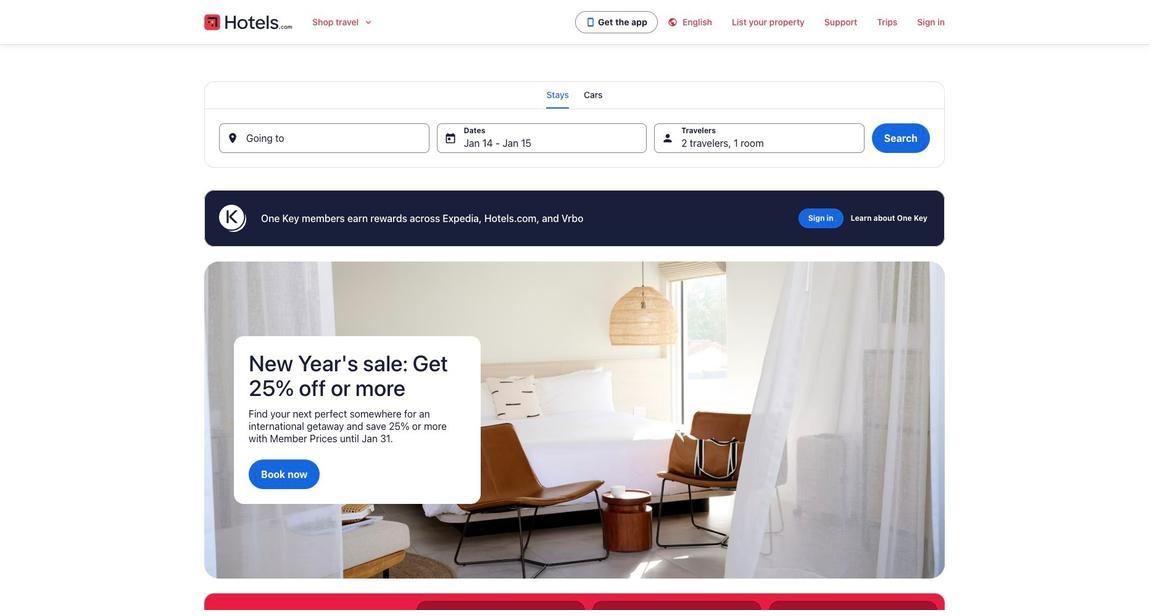Task type: locate. For each thing, give the bounding box(es) containing it.
main content
[[0, 44, 1149, 610]]

2 out of 3 image
[[600, 609, 754, 610]]

hotels logo image
[[204, 12, 293, 32]]

small image
[[668, 17, 683, 27]]

1 out of 3 image
[[424, 609, 578, 610]]

2 out of 3 element
[[593, 601, 761, 610]]

tab list
[[204, 81, 945, 109]]

3 out of 3 image
[[776, 609, 930, 610]]



Task type: vqa. For each thing, say whether or not it's contained in the screenshot.
1 out of 3 image
yes



Task type: describe. For each thing, give the bounding box(es) containing it.
shop travel image
[[364, 17, 373, 27]]

1 out of 3 element
[[417, 601, 585, 610]]

download the app button image
[[586, 17, 596, 27]]

3 out of 3 element
[[769, 601, 937, 610]]



